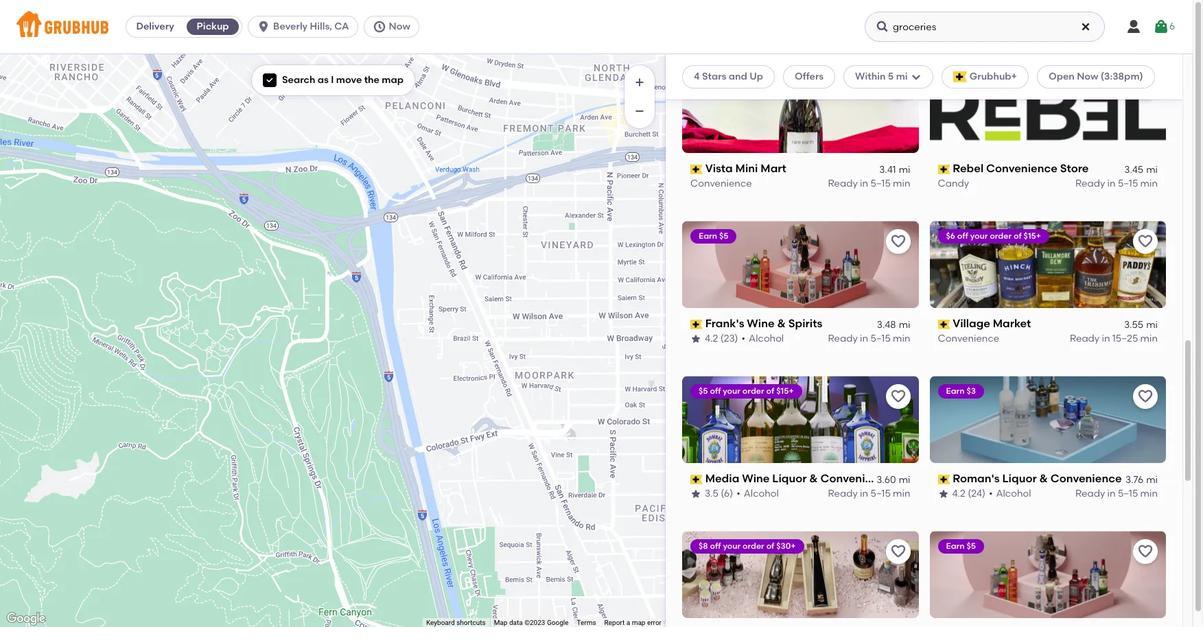 Task type: locate. For each thing, give the bounding box(es) containing it.
now
[[389, 21, 410, 32], [1077, 71, 1099, 82]]

save this restaurant image for rebel convenience store logo
[[1138, 79, 1154, 95]]

subscription pass image left roman's
[[938, 475, 950, 484]]

min down 3.48 mi
[[893, 333, 911, 345]]

ready in 5–15 min down 3.45
[[1076, 178, 1158, 190]]

star icon image left 4.2 (24) at the bottom right of page
[[938, 489, 949, 500]]

wine for liquor
[[742, 473, 770, 486]]

mi right 3.60
[[899, 474, 911, 486]]

save this restaurant button for booze & brews liquor & convenience logo
[[886, 540, 911, 564]]

$15+ for convenience
[[1024, 77, 1042, 86]]

star icon image for media wine liquor & convenience
[[691, 489, 702, 500]]

order for wine
[[743, 387, 765, 396]]

ready in 5–15 min for frank's wine & spirits
[[828, 333, 911, 345]]

ready in 5–15 min down 3.76
[[1076, 488, 1158, 500]]

save this restaurant image for house of ambrose liquor & convenience logo
[[1138, 544, 1154, 560]]

off
[[958, 77, 969, 86], [958, 232, 969, 241], [710, 387, 721, 396], [710, 542, 721, 551]]

convenience
[[987, 162, 1058, 175], [691, 178, 752, 190], [938, 333, 1000, 345], [821, 473, 892, 486], [1051, 473, 1122, 486]]

wine right frank's
[[747, 317, 775, 330]]

1 horizontal spatial 4.2
[[953, 488, 966, 500]]

the
[[364, 74, 380, 86]]

min down 3.55 mi
[[1141, 333, 1158, 345]]

wine right media
[[742, 473, 770, 486]]

$5 off your order of $15+ for wine
[[699, 387, 794, 396]]

minus icon image
[[633, 104, 647, 118]]

store
[[1061, 162, 1089, 175]]

ready in 5–15 min down 3.48 in the bottom of the page
[[828, 333, 911, 345]]

$8
[[699, 542, 708, 551]]

5–15 down 3.45
[[1118, 178, 1139, 190]]

save this restaurant button for rebel convenience store logo
[[1134, 74, 1158, 99]]

4.2
[[705, 333, 718, 345], [953, 488, 966, 500]]

min down 3.41 mi on the right of the page
[[893, 178, 911, 190]]

subscription pass image left media
[[691, 475, 703, 484]]

$6
[[947, 232, 956, 241]]

svg image left '6' button
[[1126, 19, 1143, 35]]

1 vertical spatial $15+
[[1024, 232, 1042, 241]]

• alcohol for frank's
[[742, 333, 784, 345]]

now inside button
[[389, 21, 410, 32]]

$5 off your order of $15+
[[947, 77, 1042, 86], [699, 387, 794, 396]]

ready for village market
[[1070, 333, 1100, 345]]

order
[[990, 77, 1012, 86], [990, 232, 1012, 241], [743, 387, 765, 396], [743, 542, 765, 551]]

your right $6
[[971, 232, 988, 241]]

mi
[[896, 71, 908, 82], [899, 164, 911, 176], [1147, 164, 1158, 176], [899, 319, 911, 331], [1147, 319, 1158, 331], [899, 474, 911, 486], [1147, 474, 1158, 486]]

rebel
[[953, 162, 984, 175]]

1 horizontal spatial &
[[810, 473, 818, 486]]

alcohol down roman's liquor & convenience
[[997, 488, 1032, 500]]

5–15
[[871, 178, 891, 190], [1118, 178, 1139, 190], [871, 333, 891, 345], [871, 488, 891, 500], [1118, 488, 1139, 500]]

4.2 (24)
[[953, 488, 986, 500]]

ready in 5–15 min for vista mini mart
[[828, 178, 911, 190]]

order for convenience
[[990, 77, 1012, 86]]

1 vertical spatial earn
[[947, 387, 965, 396]]

svg image inside beverly hills, ca 'button'
[[257, 20, 271, 34]]

vista
[[706, 162, 733, 175]]

subscription pass image left frank's
[[691, 320, 703, 329]]

mi right 3.45
[[1147, 164, 1158, 176]]

$6 off your order of $15+
[[947, 232, 1042, 241]]

in for media wine liquor & convenience
[[860, 488, 869, 500]]

spirits
[[789, 317, 823, 330]]

ready in 5–15 min down 3.41
[[828, 178, 911, 190]]

$5 down vista
[[720, 232, 729, 241]]

5–15 for rebel convenience store
[[1118, 178, 1139, 190]]

0 horizontal spatial &
[[778, 317, 786, 330]]

now right open
[[1077, 71, 1099, 82]]

(3:38pm)
[[1101, 71, 1144, 82]]

save this restaurant button for media wine liquor & convenience logo on the bottom right
[[886, 385, 911, 409]]

map right the in the top left of the page
[[382, 74, 404, 86]]

your down '(23)'
[[723, 387, 741, 396]]

subscription pass image for rebel convenience store
[[938, 165, 950, 174]]

0 horizontal spatial earn $5
[[699, 232, 729, 241]]

alcohol for media
[[744, 488, 779, 500]]

liquor
[[773, 473, 807, 486], [1003, 473, 1037, 486]]

of right $6
[[1014, 232, 1022, 241]]

2 vertical spatial earn
[[947, 542, 965, 551]]

min down 3.76 mi
[[1141, 488, 1158, 500]]

5–15 down 3.41
[[871, 178, 891, 190]]

earn $5 for house of ambrose liquor & convenience logo
[[947, 542, 976, 551]]

mi for frank's wine & spirits
[[899, 319, 911, 331]]

subscription pass image for media wine liquor & convenience
[[691, 475, 703, 484]]

3.5
[[705, 488, 719, 500]]

open
[[1049, 71, 1075, 82]]

& down roman's liquor & convenience logo
[[1040, 473, 1048, 486]]

svg image right the ca
[[373, 20, 386, 34]]

• alcohol down frank's wine & spirits on the right bottom of page
[[742, 333, 784, 345]]

subscription pass image
[[938, 165, 950, 174], [938, 320, 950, 329]]

min down 3.60 mi
[[893, 488, 911, 500]]

ready for roman's liquor & convenience
[[1076, 488, 1106, 500]]

save this restaurant image for booze & brews liquor & convenience logo
[[890, 544, 907, 560]]

0 horizontal spatial $5 off your order of $15+
[[699, 387, 794, 396]]

3.60 mi
[[877, 474, 911, 486]]

• alcohol down roman's liquor & convenience
[[989, 488, 1032, 500]]

subscription pass image left vista
[[691, 165, 703, 174]]

ready
[[828, 178, 858, 190], [1076, 178, 1106, 190], [828, 333, 858, 345], [1070, 333, 1100, 345], [828, 488, 858, 500], [1076, 488, 1106, 500]]

svg image for 6
[[1153, 19, 1170, 35]]

save this restaurant image
[[1138, 234, 1154, 250]]

min
[[893, 178, 911, 190], [1141, 178, 1158, 190], [893, 333, 911, 345], [1141, 333, 1158, 345], [893, 488, 911, 500], [1141, 488, 1158, 500]]

0 horizontal spatial now
[[389, 21, 410, 32]]

map right a
[[632, 619, 646, 627]]

main navigation navigation
[[0, 0, 1193, 54]]

order down frank's wine & spirits on the right bottom of page
[[743, 387, 765, 396]]

in for village market
[[1102, 333, 1111, 345]]

1 horizontal spatial now
[[1077, 71, 1099, 82]]

• right "(24)"
[[989, 488, 993, 500]]

of left open
[[1014, 77, 1022, 86]]

1 vertical spatial earn $5
[[947, 542, 976, 551]]

in for vista mini mart
[[860, 178, 869, 190]]

2 horizontal spatial •
[[989, 488, 993, 500]]

5–15 down 3.76
[[1118, 488, 1139, 500]]

earn $5 down vista
[[699, 232, 729, 241]]

$5
[[947, 77, 956, 86], [720, 232, 729, 241], [699, 387, 708, 396], [967, 542, 976, 551]]

1 horizontal spatial $5 off your order of $15+
[[947, 77, 1042, 86]]

alcohol right (6) at the bottom right
[[744, 488, 779, 500]]

village market
[[953, 317, 1032, 330]]

1 horizontal spatial •
[[742, 333, 746, 345]]

earn $3
[[947, 387, 976, 396]]

1 horizontal spatial earn $5
[[947, 542, 976, 551]]

and
[[729, 71, 748, 82]]

frank's
[[706, 317, 745, 330]]

4.2 for roman's liquor & convenience
[[953, 488, 966, 500]]

of down frank's wine & spirits on the right bottom of page
[[767, 387, 775, 396]]

roman's liquor & convenience
[[953, 473, 1122, 486]]

2 vertical spatial $15+
[[777, 387, 794, 396]]

5–15 for media wine liquor & convenience
[[871, 488, 891, 500]]

min down 3.45 mi
[[1141, 178, 1158, 190]]

&
[[778, 317, 786, 330], [810, 473, 818, 486], [1040, 473, 1048, 486]]

earn down vista
[[699, 232, 718, 241]]

beverly hills, ca
[[273, 21, 349, 32]]

1 vertical spatial 4.2
[[953, 488, 966, 500]]

0 vertical spatial now
[[389, 21, 410, 32]]

village
[[953, 317, 991, 330]]

rebel convenience store logo image
[[930, 66, 1167, 153]]

order right grubhub plus flag logo on the top right of the page
[[990, 77, 1012, 86]]

svg image inside now button
[[373, 20, 386, 34]]

to
[[1189, 519, 1199, 530]]

0 vertical spatial map
[[382, 74, 404, 86]]

1 vertical spatial $5 off your order of $15+
[[699, 387, 794, 396]]

5–15 for roman's liquor & convenience
[[1118, 488, 1139, 500]]

move
[[336, 74, 362, 86]]

off left grubhub+
[[958, 77, 969, 86]]

0 vertical spatial $15+
[[1024, 77, 1042, 86]]

shortcuts
[[457, 619, 486, 627]]

map data ©2023 google
[[494, 619, 569, 627]]

keyboard shortcuts
[[426, 619, 486, 627]]

svg image for search as i move the map
[[266, 76, 274, 85]]

save this restaurant image for the frank's wine & spirits logo
[[890, 234, 907, 250]]

c
[[1201, 519, 1204, 530]]

4.2 left "(24)"
[[953, 488, 966, 500]]

0 vertical spatial earn
[[699, 232, 718, 241]]

now right the ca
[[389, 21, 410, 32]]

wine
[[747, 317, 775, 330], [742, 473, 770, 486]]

& down media wine liquor & convenience logo on the bottom right
[[810, 473, 818, 486]]

0 horizontal spatial •
[[737, 488, 741, 500]]

3.48
[[877, 319, 896, 331]]

of for wine
[[767, 387, 775, 396]]

off for rebel
[[958, 77, 969, 86]]

6 button
[[1153, 14, 1176, 39]]

keyboard
[[426, 619, 455, 627]]

0 vertical spatial subscription pass image
[[938, 165, 950, 174]]

alcohol for frank's
[[749, 333, 784, 345]]

0 horizontal spatial map
[[382, 74, 404, 86]]

earn for frank's wine & spirits
[[699, 232, 718, 241]]

star icon image left "3.5"
[[691, 489, 702, 500]]

house of ambrose liquor & convenience logo image
[[930, 532, 1167, 619]]

star icon image
[[691, 334, 702, 345], [691, 489, 702, 500], [938, 489, 949, 500]]

save this restaurant image for roman's liquor & convenience logo
[[1138, 389, 1154, 405]]

earn $5 down 4.2 (24) at the bottom right of page
[[947, 542, 976, 551]]

media wine liquor & convenience logo image
[[683, 376, 919, 464]]

0 vertical spatial $5 off your order of $15+
[[947, 77, 1042, 86]]

min for village market
[[1141, 333, 1158, 345]]

hills,
[[310, 21, 332, 32]]

mi right 3.48 in the bottom of the page
[[899, 319, 911, 331]]

grubhub+
[[970, 71, 1018, 82]]

1 vertical spatial subscription pass image
[[938, 320, 950, 329]]

3.41 mi
[[880, 164, 911, 176]]

svg image inside '6' button
[[1153, 19, 1170, 35]]

off for media
[[710, 387, 721, 396]]

$5 off your order of $15+ down '(23)'
[[699, 387, 794, 396]]

6
[[1170, 20, 1176, 32]]

subscription pass image left village
[[938, 320, 950, 329]]

map
[[382, 74, 404, 86], [632, 619, 646, 627]]

liquor down media wine liquor & convenience logo on the bottom right
[[773, 473, 807, 486]]

$5 down 4.2 (23)
[[699, 387, 708, 396]]

save this restaurant image
[[890, 79, 907, 95], [1138, 79, 1154, 95], [890, 234, 907, 250], [890, 389, 907, 405], [1138, 389, 1154, 405], [890, 544, 907, 560], [1138, 544, 1154, 560]]

5–15 down 3.48 in the bottom of the page
[[871, 333, 891, 345]]

earn
[[699, 232, 718, 241], [947, 387, 965, 396], [947, 542, 965, 551]]

report
[[605, 619, 625, 627]]

4
[[694, 71, 700, 82]]

subscription pass image up candy
[[938, 165, 950, 174]]

earn down 4.2 (24) at the bottom right of page
[[947, 542, 965, 551]]

• alcohol for media
[[737, 488, 779, 500]]

$15+
[[1024, 77, 1042, 86], [1024, 232, 1042, 241], [777, 387, 794, 396]]

off down 4.2 (23)
[[710, 387, 721, 396]]

3.45 mi
[[1125, 164, 1158, 176]]

mi right 3.76
[[1147, 474, 1158, 486]]

ready for frank's wine & spirits
[[828, 333, 858, 345]]

$30+
[[777, 542, 796, 551]]

1 vertical spatial wine
[[742, 473, 770, 486]]

4.2 for frank's wine & spirits
[[705, 333, 718, 345]]

market
[[993, 317, 1032, 330]]

• right '(23)'
[[742, 333, 746, 345]]

save this restaurant button for the village market logo
[[1134, 230, 1158, 254]]

ready in 5–15 min for roman's liquor & convenience
[[1076, 488, 1158, 500]]

2 horizontal spatial &
[[1040, 473, 1048, 486]]

order right $6
[[990, 232, 1012, 241]]

off right $6
[[958, 232, 969, 241]]

min for frank's wine & spirits
[[893, 333, 911, 345]]

alcohol down frank's wine & spirits on the right bottom of page
[[749, 333, 784, 345]]

svg image
[[1153, 19, 1170, 35], [257, 20, 271, 34], [876, 20, 890, 34], [266, 76, 274, 85]]

mi for rebel convenience store
[[1147, 164, 1158, 176]]

5–15 down 3.60
[[871, 488, 891, 500]]

1 vertical spatial now
[[1077, 71, 1099, 82]]

grubhub plus flag logo image
[[953, 72, 967, 82]]

star icon image for frank's wine & spirits
[[691, 334, 702, 345]]

in for rebel convenience store
[[1108, 178, 1116, 190]]

1 subscription pass image from the top
[[938, 165, 950, 174]]

mi right 3.41
[[899, 164, 911, 176]]

media wine liquor & convenience
[[706, 473, 892, 486]]

1 horizontal spatial liquor
[[1003, 473, 1037, 486]]

earn left $3
[[947, 387, 965, 396]]

star icon image left 4.2 (23)
[[691, 334, 702, 345]]

your for media
[[723, 387, 741, 396]]

• alcohol right (6) at the bottom right
[[737, 488, 779, 500]]

& left 'spirits'
[[778, 317, 786, 330]]

ready for rebel convenience store
[[1076, 178, 1106, 190]]

4.2 left '(23)'
[[705, 333, 718, 345]]

order left the $30+
[[743, 542, 765, 551]]

1 vertical spatial map
[[632, 619, 646, 627]]

svg image
[[1126, 19, 1143, 35], [373, 20, 386, 34], [1081, 21, 1092, 32], [911, 72, 922, 82]]

0 vertical spatial 4.2
[[705, 333, 718, 345]]

terms
[[577, 619, 596, 627]]

ready in 5–15 min down 3.60
[[828, 488, 911, 500]]

• right (6) at the bottom right
[[737, 488, 741, 500]]

1 liquor from the left
[[773, 473, 807, 486]]

3.5 (6)
[[705, 488, 733, 500]]

0 vertical spatial wine
[[747, 317, 775, 330]]

subscription pass image for frank's wine & spirits
[[691, 320, 703, 329]]

$3
[[967, 387, 976, 396]]

0 horizontal spatial liquor
[[773, 473, 807, 486]]

mi right 3.55
[[1147, 319, 1158, 331]]

2 subscription pass image from the top
[[938, 320, 950, 329]]

save this restaurant button
[[886, 74, 911, 99], [1134, 74, 1158, 99], [886, 230, 911, 254], [1134, 230, 1158, 254], [886, 385, 911, 409], [1134, 385, 1158, 409], [886, 540, 911, 564], [1134, 540, 1158, 564]]

2 liquor from the left
[[1003, 473, 1037, 486]]

subscription pass image
[[691, 165, 703, 174], [691, 320, 703, 329], [691, 475, 703, 484], [938, 475, 950, 484]]

your right grubhub plus flag logo on the top right of the page
[[971, 77, 988, 86]]

liquor right roman's
[[1003, 473, 1037, 486]]

mi for roman's liquor & convenience
[[1147, 474, 1158, 486]]

0 horizontal spatial 4.2
[[705, 333, 718, 345]]

$5 off your order of $15+ down search for food, convenience, alcohol... search field
[[947, 77, 1042, 86]]

0 vertical spatial earn $5
[[699, 232, 729, 241]]

village market logo image
[[930, 221, 1167, 309]]



Task type: vqa. For each thing, say whether or not it's contained in the screenshot.
sure
no



Task type: describe. For each thing, give the bounding box(es) containing it.
of left the $30+
[[767, 542, 775, 551]]

mart
[[761, 162, 787, 175]]

min for rebel convenience store
[[1141, 178, 1158, 190]]

ready for vista mini mart
[[828, 178, 858, 190]]

booze & brews liquor & convenience logo image
[[683, 532, 919, 619]]

min for roman's liquor & convenience
[[1141, 488, 1158, 500]]

mi for village market
[[1147, 319, 1158, 331]]

now button
[[364, 16, 425, 38]]

vista mini mart
[[706, 162, 787, 175]]

5
[[888, 71, 894, 82]]

within
[[856, 71, 886, 82]]

keyboard shortcuts button
[[426, 619, 486, 628]]

mini
[[736, 162, 758, 175]]

delivery
[[136, 21, 174, 32]]

up
[[750, 71, 764, 82]]

terms link
[[577, 619, 596, 627]]

3.55 mi
[[1125, 319, 1158, 331]]

open now (3:38pm)
[[1049, 71, 1144, 82]]

proceed to c button
[[1105, 513, 1204, 537]]

data
[[509, 619, 523, 627]]

frank's wine & spirits logo image
[[683, 221, 919, 309]]

$15+ for wine
[[777, 387, 794, 396]]

svg image right the 5
[[911, 72, 922, 82]]

3.41
[[880, 164, 896, 176]]

pickup
[[197, 21, 229, 32]]

svg image for beverly hills, ca
[[257, 20, 271, 34]]

• for roman's
[[989, 488, 993, 500]]

off right "$8"
[[710, 542, 721, 551]]

©2023
[[525, 619, 546, 627]]

earn $5 for the frank's wine & spirits logo
[[699, 232, 729, 241]]

order for market
[[990, 232, 1012, 241]]

(24)
[[968, 488, 986, 500]]

3.60
[[877, 474, 896, 486]]

search
[[282, 74, 315, 86]]

(23)
[[721, 333, 739, 345]]

4.2 (23)
[[705, 333, 739, 345]]

map region
[[0, 49, 735, 628]]

(6)
[[721, 488, 733, 500]]

google
[[547, 619, 569, 627]]

vista mini mart logo image
[[683, 66, 919, 153]]

of for convenience
[[1014, 77, 1022, 86]]

candy
[[938, 178, 970, 190]]

search as i move the map
[[282, 74, 404, 86]]

in for roman's liquor & convenience
[[1108, 488, 1116, 500]]

• for frank's
[[742, 333, 746, 345]]

3.76 mi
[[1126, 474, 1158, 486]]

3.76
[[1126, 474, 1144, 486]]

5–15 for frank's wine & spirits
[[871, 333, 891, 345]]

4 stars and up
[[694, 71, 764, 82]]

save this restaurant button for roman's liquor & convenience logo
[[1134, 385, 1158, 409]]

roman's liquor & convenience logo image
[[930, 376, 1167, 464]]

5–15 for vista mini mart
[[871, 178, 891, 190]]

ready in 5–15 min for rebel convenience store
[[1076, 178, 1158, 190]]

google image
[[3, 610, 49, 628]]

15–25
[[1113, 333, 1139, 345]]

wine for &
[[747, 317, 775, 330]]

your for rebel
[[971, 77, 988, 86]]

• for media
[[737, 488, 741, 500]]

report a map error link
[[605, 619, 662, 627]]

min for vista mini mart
[[893, 178, 911, 190]]

frank's wine & spirits
[[706, 317, 823, 330]]

star icon image for roman's liquor & convenience
[[938, 489, 949, 500]]

alcohol for roman's
[[997, 488, 1032, 500]]

beverly hills, ca button
[[248, 16, 364, 38]]

your for village
[[971, 232, 988, 241]]

$5 off your order of $15+ for convenience
[[947, 77, 1042, 86]]

• alcohol for roman's
[[989, 488, 1032, 500]]

subscription pass image for village market
[[938, 320, 950, 329]]

in for frank's wine & spirits
[[860, 333, 869, 345]]

subscription pass image for roman's liquor & convenience
[[938, 475, 950, 484]]

rebel convenience store
[[953, 162, 1089, 175]]

map
[[494, 619, 508, 627]]

mi for vista mini mart
[[899, 164, 911, 176]]

stars
[[702, 71, 727, 82]]

min for media wine liquor & convenience
[[893, 488, 911, 500]]

1 horizontal spatial map
[[632, 619, 646, 627]]

earn for roman's liquor & convenience
[[947, 387, 965, 396]]

mi for media wine liquor & convenience
[[899, 474, 911, 486]]

plus icon image
[[633, 76, 647, 89]]

report a map error
[[605, 619, 662, 627]]

$5 left grubhub+
[[947, 77, 956, 86]]

delivery button
[[126, 16, 184, 38]]

save this restaurant image for media wine liquor & convenience logo on the bottom right
[[890, 389, 907, 405]]

beverly
[[273, 21, 308, 32]]

$15+ for market
[[1024, 232, 1042, 241]]

3.55
[[1125, 319, 1144, 331]]

save this restaurant button for the frank's wine & spirits logo
[[886, 230, 911, 254]]

& for roman's
[[1040, 473, 1048, 486]]

offers
[[795, 71, 824, 82]]

3.45
[[1125, 164, 1144, 176]]

ready in 15–25 min
[[1070, 333, 1158, 345]]

off for village
[[958, 232, 969, 241]]

$8 off your order of $30+
[[699, 542, 796, 551]]

proceed to c
[[1147, 519, 1204, 530]]

ready for media wine liquor & convenience
[[828, 488, 858, 500]]

3.48 mi
[[877, 319, 911, 331]]

svg image up the open now (3:38pm)
[[1081, 21, 1092, 32]]

& for frank's
[[778, 317, 786, 330]]

ca
[[335, 21, 349, 32]]

within 5 mi
[[856, 71, 908, 82]]

your right "$8"
[[723, 542, 741, 551]]

i
[[331, 74, 334, 86]]

subscription pass image for vista mini mart
[[691, 165, 703, 174]]

ready in 5–15 min for media wine liquor & convenience
[[828, 488, 911, 500]]

media
[[706, 473, 740, 486]]

proceed
[[1147, 519, 1187, 530]]

$5 down 4.2 (24) at the bottom right of page
[[967, 542, 976, 551]]

error
[[647, 619, 662, 627]]

as
[[318, 74, 329, 86]]

of for market
[[1014, 232, 1022, 241]]

mi right the 5
[[896, 71, 908, 82]]

a
[[627, 619, 630, 627]]

Search for food, convenience, alcohol... search field
[[865, 12, 1105, 42]]

save this restaurant button for house of ambrose liquor & convenience logo
[[1134, 540, 1158, 564]]

roman's
[[953, 473, 1000, 486]]

pickup button
[[184, 16, 242, 38]]



